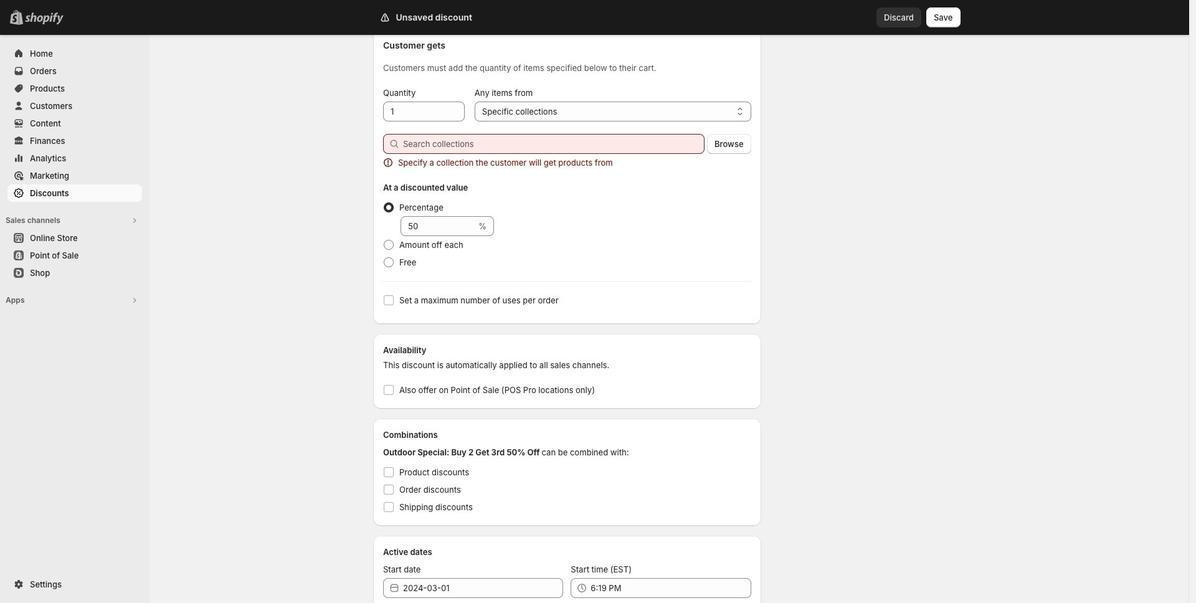 Task type: vqa. For each thing, say whether or not it's contained in the screenshot.
Shopify image
yes



Task type: describe. For each thing, give the bounding box(es) containing it.
YYYY-MM-DD text field
[[403, 578, 563, 598]]



Task type: locate. For each thing, give the bounding box(es) containing it.
Search collections text field
[[403, 134, 705, 154]]

shopify image
[[25, 12, 64, 25]]

None text field
[[401, 216, 476, 236]]

Enter time text field
[[591, 578, 751, 598]]

None text field
[[383, 102, 465, 121]]



